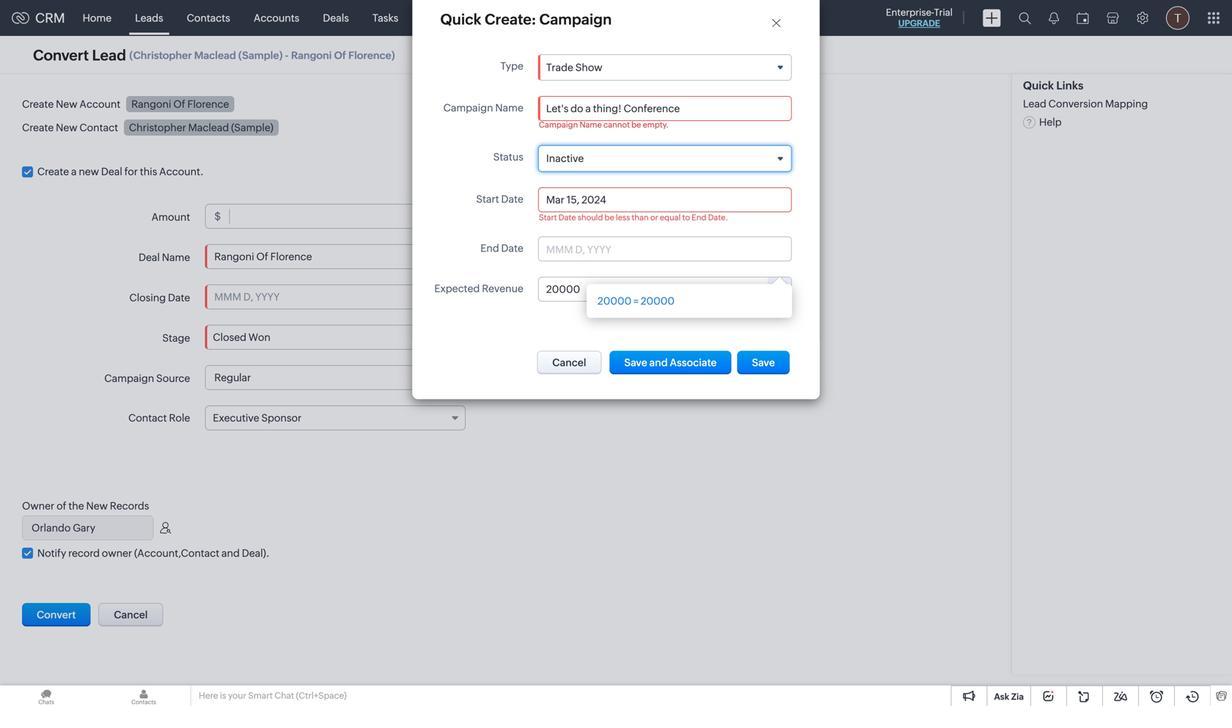Task type: vqa. For each thing, say whether or not it's contained in the screenshot.
Script icon
no



Task type: locate. For each thing, give the bounding box(es) containing it.
deal up the closing
[[139, 251, 160, 263]]

0 vertical spatial quick
[[440, 11, 482, 28]]

0 horizontal spatial name
[[162, 251, 190, 263]]

1 vertical spatial create
[[22, 122, 54, 133]]

and
[[222, 548, 240, 559]]

new for account
[[56, 98, 77, 110]]

notify record owner (account,contact and deal).
[[37, 548, 270, 559]]

contact down 'account'
[[80, 122, 118, 133]]

1 horizontal spatial florence
[[349, 49, 391, 61]]

convert for convert
[[37, 609, 76, 621]]

0 vertical spatial new
[[56, 98, 77, 110]]

2 vertical spatial create
[[37, 166, 69, 178]]

create new contact
[[22, 122, 118, 133]]

deal).
[[242, 548, 270, 559]]

1 vertical spatial mmm d, yyyy
 text field
[[546, 243, 665, 255]]

convert down the notify
[[37, 609, 76, 621]]

1 horizontal spatial campaign
[[444, 102, 493, 114]]

Inactive field
[[539, 146, 791, 171]]

convert down crm
[[33, 47, 89, 64]]

1 vertical spatial convert
[[37, 609, 76, 621]]

new right the
[[86, 500, 108, 512]]

new down 'create new account'
[[56, 122, 77, 133]]

0 vertical spatial create
[[22, 98, 54, 110]]

rangoni
[[291, 49, 332, 61], [131, 98, 171, 110]]

convert
[[33, 47, 89, 64], [37, 609, 76, 621]]

tasks link
[[361, 0, 410, 36]]

date right start
[[501, 193, 524, 205]]

cancel
[[114, 609, 148, 621]]

closing
[[129, 292, 166, 304]]

1 mmm d, yyyy
 text field from the top
[[546, 194, 665, 206]]

1 horizontal spatial quick
[[1023, 79, 1054, 92]]

-
[[285, 49, 289, 61]]

reports
[[537, 12, 574, 24]]

1 vertical spatial (sample)
[[231, 122, 274, 133]]

0 vertical spatial christopher
[[133, 49, 192, 61]]

quick inside quick links lead conversion mapping help
[[1023, 79, 1054, 92]]

0 horizontal spatial florence
[[187, 98, 229, 110]]

calls link
[[478, 0, 525, 36]]

contacts
[[187, 12, 230, 24]]

campaign for campaign name
[[444, 102, 493, 114]]

None button
[[537, 351, 602, 374], [610, 351, 732, 374], [537, 351, 602, 374], [610, 351, 732, 374]]

20000 left = at the top
[[598, 295, 632, 307]]

name down amount
[[162, 251, 190, 263]]

mmm d, yyyy
 text field for start date
[[546, 194, 665, 206]]

convert inside button
[[37, 609, 76, 621]]

2 vertical spatial name
[[162, 251, 190, 263]]

lead
[[92, 47, 126, 64], [1023, 98, 1047, 110]]

0 vertical spatial of
[[334, 49, 346, 61]]

mmm d, yyyy
 text field for end date
[[546, 243, 665, 255]]

create menu image
[[983, 9, 1001, 27]]

florence down tasks
[[349, 49, 391, 61]]

campaign name cannot be empty.
[[539, 120, 669, 130]]

name for deal name
[[162, 251, 190, 263]]

0 vertical spatial lead
[[92, 47, 126, 64]]

home link
[[71, 0, 123, 36]]

create for create a new deal for this account.
[[37, 166, 69, 178]]

create up create new contact
[[22, 98, 54, 110]]

christopher down rangoni of florence
[[129, 122, 186, 133]]

1 vertical spatial quick
[[1023, 79, 1054, 92]]

lead left (
[[92, 47, 126, 64]]

campaign source
[[104, 373, 190, 384]]

quick left the "links"
[[1023, 79, 1054, 92]]

contact
[[80, 122, 118, 133], [128, 412, 167, 424]]

rangoni right the -
[[291, 49, 332, 61]]

1 vertical spatial campaign
[[539, 120, 578, 130]]

=
[[634, 295, 639, 307]]

crm
[[35, 10, 65, 25]]

1 horizontal spatial of
[[334, 49, 346, 61]]

mmm d, yyyy
 text field up 20000 = 20000
[[546, 243, 665, 255]]

revenue
[[482, 283, 524, 294]]

create
[[22, 98, 54, 110], [22, 122, 54, 133], [37, 166, 69, 178]]

20000 = 20000 link
[[598, 295, 675, 307]]

1 vertical spatial christopher
[[129, 122, 186, 133]]

deal name
[[139, 251, 190, 263]]

christopher
[[133, 49, 192, 61], [129, 122, 186, 133]]

create left a
[[37, 166, 69, 178]]

0 vertical spatial florence
[[349, 49, 391, 61]]

MMM d, yyyy
 text field
[[546, 194, 665, 206], [546, 243, 665, 255]]

None text field
[[546, 103, 784, 115], [230, 205, 442, 228], [206, 245, 465, 269], [546, 283, 748, 295], [23, 517, 153, 540], [546, 103, 784, 115], [230, 205, 442, 228], [206, 245, 465, 269], [546, 283, 748, 295], [23, 517, 153, 540]]

conversion
[[1049, 98, 1104, 110]]

1 horizontal spatial rangoni
[[291, 49, 332, 61]]

20000 = 20000
[[598, 295, 675, 307]]

the
[[68, 500, 84, 512]]

2 20000 from the left
[[641, 295, 675, 307]]

leads
[[135, 12, 163, 24]]

meetings
[[422, 12, 466, 24]]

search image
[[1019, 12, 1032, 24]]

campaign name
[[444, 102, 524, 114]]

florence up "christopher maclead (sample)"
[[187, 98, 229, 110]]

0 horizontal spatial of
[[173, 98, 185, 110]]

analytics
[[597, 12, 641, 24]]

1 vertical spatial lead
[[1023, 98, 1047, 110]]

quick links lead conversion mapping help
[[1023, 79, 1149, 128]]

of up "christopher maclead (sample)"
[[173, 98, 185, 110]]

here
[[199, 691, 218, 701]]

0 vertical spatial date
[[501, 193, 524, 205]]

be
[[632, 120, 641, 130]]

0 vertical spatial contact
[[80, 122, 118, 133]]

your
[[228, 691, 246, 701]]

1 vertical spatial florence
[[187, 98, 229, 110]]

accounts link
[[242, 0, 311, 36]]

mmm d, yyyy
 text field down inactive at top left
[[546, 194, 665, 206]]

0 horizontal spatial 20000
[[598, 295, 632, 307]]

contacts image
[[98, 686, 190, 707]]

(sample) inside convert lead ( christopher maclead (sample) - rangoni of florence )
[[238, 49, 283, 61]]

0 vertical spatial maclead
[[194, 49, 236, 61]]

florence
[[349, 49, 391, 61], [187, 98, 229, 110]]

1 vertical spatial name
[[580, 120, 602, 130]]

0 horizontal spatial quick
[[440, 11, 482, 28]]

cannot
[[604, 120, 630, 130]]

0 horizontal spatial deal
[[101, 166, 122, 178]]

2 vertical spatial date
[[168, 292, 190, 304]]

0 vertical spatial name
[[495, 102, 524, 114]]

2 mmm d, yyyy
 text field from the top
[[546, 243, 665, 255]]

1 vertical spatial rangoni
[[131, 98, 171, 110]]

role
[[169, 412, 190, 424]]

new for contact
[[56, 122, 77, 133]]

1 vertical spatial date
[[501, 242, 524, 254]]

create down 'create new account'
[[22, 122, 54, 133]]

0 horizontal spatial lead
[[92, 47, 126, 64]]

notify
[[37, 548, 66, 559]]

name down type
[[495, 102, 524, 114]]

1 vertical spatial new
[[56, 122, 77, 133]]

quick for quick links lead conversion mapping help
[[1023, 79, 1054, 92]]

(sample)
[[238, 49, 283, 61], [231, 122, 274, 133]]

quick
[[440, 11, 482, 28], [1023, 79, 1054, 92]]

date
[[501, 193, 524, 205], [501, 242, 524, 254], [168, 292, 190, 304]]

date right the closing
[[168, 292, 190, 304]]

deal left the for
[[101, 166, 122, 178]]

empty.
[[643, 120, 669, 130]]

create: campaign
[[485, 11, 612, 28]]

create new account
[[22, 98, 121, 110]]

0 horizontal spatial campaign
[[104, 373, 154, 384]]

1 vertical spatial deal
[[139, 251, 160, 263]]

signals element
[[1040, 0, 1068, 36]]

expected
[[435, 283, 480, 294]]

account
[[80, 98, 121, 110]]

campaign
[[444, 102, 493, 114], [539, 120, 578, 130], [104, 373, 154, 384]]

quick left calls
[[440, 11, 482, 28]]

0 vertical spatial rangoni
[[291, 49, 332, 61]]

inactive
[[546, 153, 584, 164]]

1 horizontal spatial name
[[495, 102, 524, 114]]

0 vertical spatial convert
[[33, 47, 89, 64]]

name left the cannot in the top of the page
[[580, 120, 602, 130]]

this
[[140, 166, 157, 178]]

new up create new contact
[[56, 98, 77, 110]]

1 horizontal spatial lead
[[1023, 98, 1047, 110]]

links
[[1057, 79, 1084, 92]]

1 horizontal spatial contact
[[128, 412, 167, 424]]

2 vertical spatial new
[[86, 500, 108, 512]]

2 horizontal spatial campaign
[[539, 120, 578, 130]]

date right end
[[501, 242, 524, 254]]

start
[[476, 193, 499, 205]]

lead up help link
[[1023, 98, 1047, 110]]

maclead down rangoni of florence
[[188, 122, 229, 133]]

logo image
[[12, 12, 29, 24]]

1 horizontal spatial 20000
[[641, 295, 675, 307]]

home
[[83, 12, 112, 24]]

christopher down leads link
[[133, 49, 192, 61]]

20000
[[598, 295, 632, 307], [641, 295, 675, 307]]

calls
[[490, 12, 513, 24]]

0 vertical spatial mmm d, yyyy
 text field
[[546, 194, 665, 206]]

contact left role
[[128, 412, 167, 424]]

campaign for campaign name cannot be empty.
[[539, 120, 578, 130]]

rangoni right 'account'
[[131, 98, 171, 110]]

expected revenue
[[435, 283, 524, 294]]

name for campaign name cannot be empty.
[[580, 120, 602, 130]]

None submit
[[738, 351, 790, 374]]

2 vertical spatial campaign
[[104, 373, 154, 384]]

of down deals
[[334, 49, 346, 61]]

trade show
[[546, 62, 603, 73]]

create menu element
[[974, 0, 1010, 36]]

0 horizontal spatial rangoni
[[131, 98, 171, 110]]

(
[[129, 49, 133, 61]]

1 20000 from the left
[[598, 295, 632, 307]]

0 vertical spatial (sample)
[[238, 49, 283, 61]]

0 vertical spatial campaign
[[444, 102, 493, 114]]

2 horizontal spatial name
[[580, 120, 602, 130]]

search element
[[1010, 0, 1040, 36]]

1 vertical spatial maclead
[[188, 122, 229, 133]]

20000 right = at the top
[[641, 295, 675, 307]]

)
[[391, 49, 395, 61]]

maclead down contacts link
[[194, 49, 236, 61]]



Task type: describe. For each thing, give the bounding box(es) containing it.
contacts link
[[175, 0, 242, 36]]

1 vertical spatial contact
[[128, 412, 167, 424]]

convert lead ( christopher maclead (sample) - rangoni of florence )
[[33, 47, 395, 64]]

deals
[[323, 12, 349, 24]]

tasks
[[373, 12, 399, 24]]

reports link
[[525, 0, 586, 36]]

create a new deal for this account.
[[37, 166, 204, 178]]

create for create new contact
[[22, 122, 54, 133]]

accounts
[[254, 12, 300, 24]]

status
[[494, 151, 524, 163]]

contact role
[[128, 412, 190, 424]]

0 horizontal spatial contact
[[80, 122, 118, 133]]

new
[[79, 166, 99, 178]]

closing date
[[129, 292, 190, 304]]

trade
[[546, 62, 574, 73]]

campaign for campaign source
[[104, 373, 154, 384]]

date for closing date
[[168, 292, 190, 304]]

records
[[110, 500, 149, 512]]

convert button
[[22, 603, 91, 627]]

ask
[[994, 692, 1010, 702]]

maclead inside convert lead ( christopher maclead (sample) - rangoni of florence )
[[194, 49, 236, 61]]

stage
[[162, 332, 190, 344]]

owner of the new records
[[22, 500, 149, 512]]

lead inside quick links lead conversion mapping help
[[1023, 98, 1047, 110]]

create for create new account
[[22, 98, 54, 110]]

lead conversion mapping link
[[1023, 98, 1149, 110]]

upgrade
[[899, 18, 941, 28]]

(account,contact
[[134, 548, 220, 559]]

florence inside convert lead ( christopher maclead (sample) - rangoni of florence )
[[349, 49, 391, 61]]

name for campaign name
[[495, 102, 524, 114]]

cancel button
[[98, 603, 163, 627]]

date for start date
[[501, 193, 524, 205]]

leads link
[[123, 0, 175, 36]]

1 horizontal spatial deal
[[139, 251, 160, 263]]

deals link
[[311, 0, 361, 36]]

type
[[501, 60, 524, 72]]

zia
[[1012, 692, 1024, 702]]

trial
[[934, 7, 953, 18]]

record
[[68, 548, 100, 559]]

date for end date
[[501, 242, 524, 254]]

enterprise-
[[886, 7, 934, 18]]

signals image
[[1049, 12, 1059, 24]]

quick for quick create: campaign
[[440, 11, 482, 28]]

owner
[[102, 548, 132, 559]]

(ctrl+space)
[[296, 691, 347, 701]]

quick create: campaign
[[440, 11, 612, 28]]

smart
[[248, 691, 273, 701]]

end
[[481, 242, 499, 254]]

start date
[[476, 193, 524, 205]]

end date
[[481, 242, 524, 254]]

MMM D, YYYY text field
[[206, 285, 465, 309]]

help
[[1040, 116, 1062, 128]]

show
[[576, 62, 603, 73]]

a
[[71, 166, 77, 178]]

of inside convert lead ( christopher maclead (sample) - rangoni of florence )
[[334, 49, 346, 61]]

meetings link
[[410, 0, 478, 36]]

enterprise-trial upgrade
[[886, 7, 953, 28]]

of
[[57, 500, 66, 512]]

account.
[[159, 166, 204, 178]]

ask zia
[[994, 692, 1024, 702]]

chat
[[275, 691, 294, 701]]

amount
[[152, 211, 190, 223]]

owner
[[22, 500, 54, 512]]

for
[[124, 166, 138, 178]]

0 vertical spatial deal
[[101, 166, 122, 178]]

convert for convert lead ( christopher maclead (sample) - rangoni of florence )
[[33, 47, 89, 64]]

christopher inside convert lead ( christopher maclead (sample) - rangoni of florence )
[[133, 49, 192, 61]]

source
[[156, 373, 190, 384]]

Trade Show field
[[539, 55, 791, 80]]

is
[[220, 691, 226, 701]]

crm link
[[12, 10, 65, 25]]

rangoni inside convert lead ( christopher maclead (sample) - rangoni of florence )
[[291, 49, 332, 61]]

1 vertical spatial of
[[173, 98, 185, 110]]

rangoni of florence
[[131, 98, 229, 110]]

mapping
[[1106, 98, 1149, 110]]

christopher maclead (sample)
[[129, 122, 274, 133]]

$
[[215, 211, 221, 222]]

analytics link
[[586, 0, 653, 36]]

calendar image
[[1077, 12, 1090, 24]]

chats image
[[0, 686, 92, 707]]

help link
[[1023, 116, 1062, 128]]



